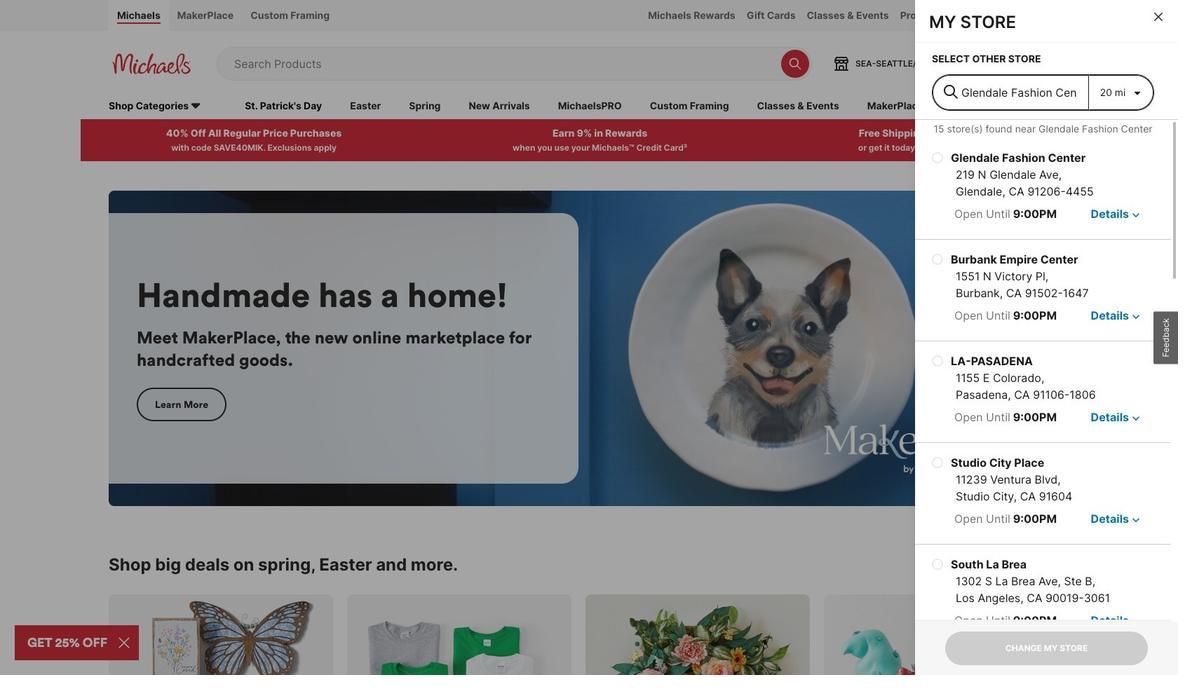 Task type: vqa. For each thing, say whether or not it's contained in the screenshot.
NEW!
no



Task type: describe. For each thing, give the bounding box(es) containing it.
green wreath with pink and yellow flowers image
[[586, 595, 810, 675]]

butterfly and floral décor accents on open shelves image
[[109, 595, 333, 675]]



Task type: locate. For each thing, give the bounding box(es) containing it.
Enter city, state, zip field
[[933, 75, 1089, 110]]

close image
[[1155, 13, 1163, 21]]

grey, white and green folded t-shirts image
[[347, 595, 572, 675]]

search button image
[[788, 57, 802, 71]]

gnome and rabbit ceramic paintable crafts image
[[824, 595, 1049, 675]]

Search Input field
[[234, 48, 774, 80]]

dialog
[[915, 0, 1178, 675]]

option group
[[915, 138, 1171, 675]]



